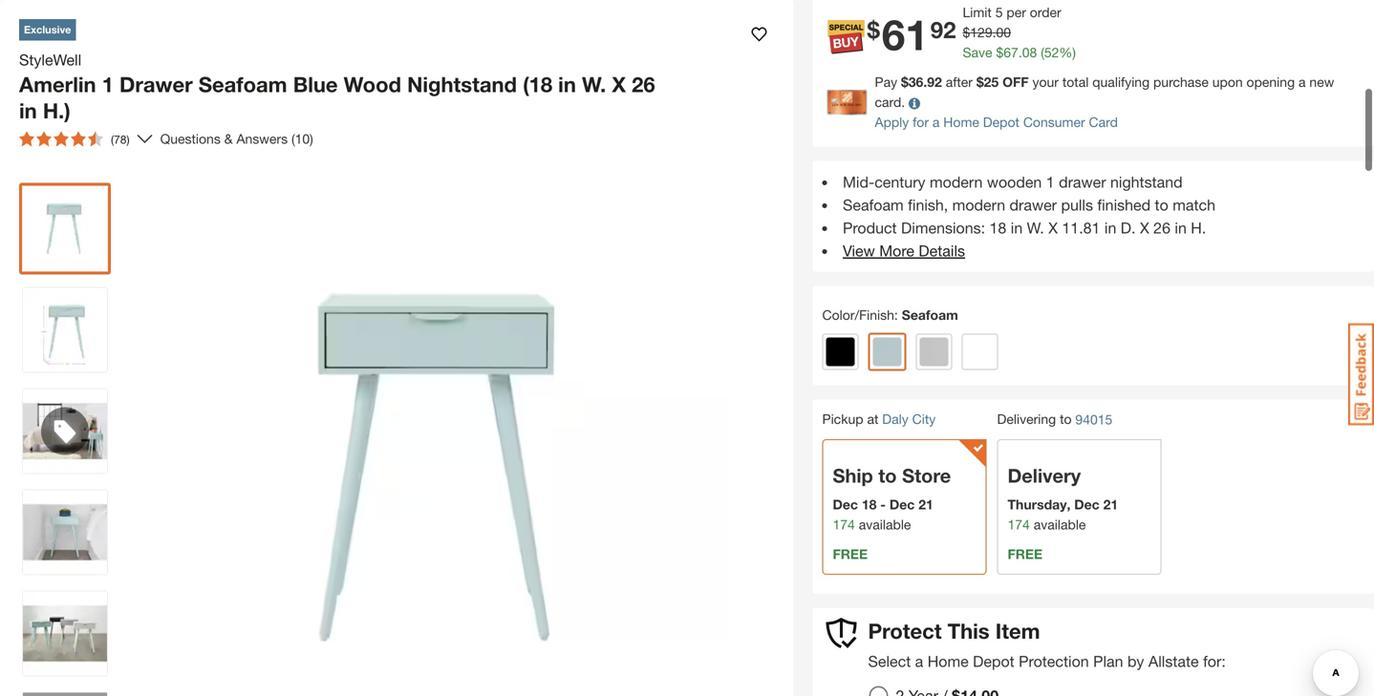 Task type: describe. For each thing, give the bounding box(es) containing it.
color/finish
[[823, 308, 895, 323]]

174 inside delivery thursday, dec 21 174 available
[[1008, 517, 1030, 533]]

94015
[[1076, 412, 1113, 428]]

exclusive
[[24, 23, 71, 36]]

order
[[1030, 4, 1062, 20]]

details
[[919, 242, 966, 260]]

$ right after
[[977, 74, 984, 90]]

(78)
[[111, 133, 130, 146]]

h.
[[1192, 219, 1207, 237]]

available inside ship to store dec 18 - dec 21 174 available
[[859, 517, 912, 533]]

seafoam stylewell nightstands bs1807221 sea e1.1 image
[[23, 288, 107, 372]]

92
[[931, 16, 956, 43]]

61
[[882, 9, 929, 59]]

available inside delivery thursday, dec 21 174 available
[[1034, 517, 1086, 533]]

129
[[971, 25, 993, 40]]

per
[[1007, 4, 1027, 20]]

x inside stylewell amerlin 1 drawer seafoam blue wood nightstand (18 in w. x 26 in h.)
[[612, 72, 626, 97]]

mid-
[[843, 173, 875, 191]]

protection
[[1019, 653, 1090, 671]]

%)
[[1060, 45, 1077, 60]]

pay $ 36.92 after $ 25 off
[[875, 74, 1029, 90]]

view more details link
[[843, 242, 966, 260]]

questions & answers (10)
[[160, 131, 313, 147]]

free for to
[[833, 547, 868, 563]]

protect
[[869, 619, 942, 644]]

daly
[[883, 412, 909, 428]]

shadow gray image
[[920, 338, 949, 367]]

11.81
[[1063, 219, 1101, 237]]

seafoam stylewell nightstands bs1807221 sea 44 hotspot.0 image
[[23, 390, 107, 474]]

qualifying
[[1093, 74, 1150, 90]]

26 inside stylewell amerlin 1 drawer seafoam blue wood nightstand (18 in w. x 26 in h.)
[[632, 72, 655, 97]]

consumer
[[1024, 114, 1086, 130]]

2 horizontal spatial x
[[1140, 219, 1150, 237]]

to inside mid-century modern wooden 1 drawer nightstand seafoam finish, modern drawer pulls finished to match product dimensions: 18 in w. x 11.81 in d. x 26 in h. view more details
[[1155, 196, 1169, 214]]

1 horizontal spatial x
[[1049, 219, 1058, 237]]

your
[[1033, 74, 1059, 90]]

in down wooden on the right top of page
[[1011, 219, 1023, 237]]

this
[[948, 619, 990, 644]]

stylewell
[[19, 51, 81, 69]]

ship
[[833, 465, 874, 488]]

in left h.
[[1175, 219, 1187, 237]]

d.
[[1121, 219, 1136, 237]]

feedback link image
[[1349, 323, 1375, 426]]

save
[[963, 45, 993, 60]]

drawer
[[120, 72, 193, 97]]

daly city button
[[883, 412, 936, 428]]

94015 link
[[1076, 410, 1113, 430]]

-
[[881, 497, 886, 513]]

by
[[1128, 653, 1145, 671]]

pulls
[[1062, 196, 1094, 214]]

to for store
[[879, 465, 897, 488]]

0 vertical spatial .
[[993, 25, 997, 40]]

purchase
[[1154, 74, 1209, 90]]

1 inside stylewell amerlin 1 drawer seafoam blue wood nightstand (18 in w. x 26 in h.)
[[102, 72, 114, 97]]

for:
[[1204, 653, 1226, 671]]

opening
[[1247, 74, 1296, 90]]

18 inside mid-century modern wooden 1 drawer nightstand seafoam finish, modern drawer pulls finished to match product dimensions: 18 in w. x 11.81 in d. x 26 in h. view more details
[[990, 219, 1007, 237]]

seafoam stylewell nightstands bs1807221 sea 40.2 image
[[23, 491, 107, 575]]

$ down limit in the right top of the page
[[963, 25, 971, 40]]

w. inside stylewell amerlin 1 drawer seafoam blue wood nightstand (18 in w. x 26 in h.)
[[582, 72, 606, 97]]

total
[[1063, 74, 1089, 90]]

card.
[[875, 94, 905, 110]]

1 inside mid-century modern wooden 1 drawer nightstand seafoam finish, modern drawer pulls finished to match product dimensions: 18 in w. x 11.81 in d. x 26 in h. view more details
[[1047, 173, 1055, 191]]

(78) link
[[11, 124, 153, 154]]

view
[[843, 242, 875, 260]]

finish,
[[908, 196, 949, 214]]

mid-century modern wooden 1 drawer nightstand seafoam finish, modern drawer pulls finished to match product dimensions: 18 in w. x 11.81 in d. x 26 in h. view more details
[[843, 173, 1216, 260]]

stylewell amerlin 1 drawer seafoam blue wood nightstand (18 in w. x 26 in h.)
[[19, 51, 655, 123]]

seafoam stylewell nightstands bs1807221 sea 64.0 image
[[23, 187, 107, 271]]

card
[[1089, 114, 1118, 130]]

finished
[[1098, 196, 1151, 214]]

26 inside mid-century modern wooden 1 drawer nightstand seafoam finish, modern drawer pulls finished to match product dimensions: 18 in w. x 11.81 in d. x 26 in h. view more details
[[1154, 219, 1171, 237]]

city
[[913, 412, 936, 428]]

apply for a home depot consumer card
[[875, 114, 1118, 130]]

w. inside mid-century modern wooden 1 drawer nightstand seafoam finish, modern drawer pulls finished to match product dimensions: 18 in w. x 11.81 in d. x 26 in h. view more details
[[1027, 219, 1045, 237]]

36.92
[[909, 74, 942, 90]]

select
[[869, 653, 911, 671]]

plan
[[1094, 653, 1124, 671]]

&
[[224, 131, 233, 147]]

answers
[[237, 131, 288, 147]]

blue
[[293, 72, 338, 97]]

amerlin
[[19, 72, 96, 97]]

seafoam stylewell nightstands bs1807221 sea a0.3 image
[[23, 592, 107, 676]]

delivery thursday, dec 21 174 available
[[1008, 465, 1119, 533]]

$ 61 92
[[868, 9, 956, 59]]



Task type: locate. For each thing, give the bounding box(es) containing it.
1 horizontal spatial 26
[[1154, 219, 1171, 237]]

at
[[868, 412, 879, 428]]

0 vertical spatial w.
[[582, 72, 606, 97]]

x right d.
[[1140, 219, 1150, 237]]

to down "nightstand"
[[1155, 196, 1169, 214]]

(10)
[[292, 131, 313, 147]]

174 inside ship to store dec 18 - dec 21 174 available
[[833, 517, 856, 533]]

1 vertical spatial 1
[[1047, 173, 1055, 191]]

1 vertical spatial home
[[928, 653, 969, 671]]

available down -
[[859, 517, 912, 533]]

1 21 from the left
[[919, 497, 934, 513]]

h.)
[[43, 98, 71, 123]]

free down thursday,
[[1008, 547, 1043, 563]]

upon
[[1213, 74, 1243, 90]]

apply
[[875, 114, 909, 130]]

174
[[833, 517, 856, 533], [1008, 517, 1030, 533]]

dec right -
[[890, 497, 915, 513]]

modern down wooden on the right top of page
[[953, 196, 1006, 214]]

0 vertical spatial 1
[[102, 72, 114, 97]]

0 vertical spatial to
[[1155, 196, 1169, 214]]

18 down wooden on the right top of page
[[990, 219, 1007, 237]]

(18
[[523, 72, 553, 97]]

2 vertical spatial to
[[879, 465, 897, 488]]

seafoam right the :
[[902, 308, 959, 323]]

174 down the ship
[[833, 517, 856, 533]]

21 inside ship to store dec 18 - dec 21 174 available
[[919, 497, 934, 513]]

0 horizontal spatial 18
[[862, 497, 877, 513]]

item
[[996, 619, 1041, 644]]

seafoam inside stylewell amerlin 1 drawer seafoam blue wood nightstand (18 in w. x 26 in h.)
[[199, 72, 287, 97]]

21 inside delivery thursday, dec 21 174 available
[[1104, 497, 1119, 513]]

match
[[1173, 196, 1216, 214]]

0 vertical spatial drawer
[[1059, 173, 1107, 191]]

18 left -
[[862, 497, 877, 513]]

for
[[913, 114, 929, 130]]

21
[[919, 497, 934, 513], [1104, 497, 1119, 513]]

0 horizontal spatial drawer
[[1010, 196, 1057, 214]]

1 horizontal spatial 18
[[990, 219, 1007, 237]]

pay
[[875, 74, 898, 90]]

dec down the ship
[[833, 497, 858, 513]]

1 vertical spatial modern
[[953, 196, 1006, 214]]

drawer up pulls
[[1059, 173, 1107, 191]]

product
[[843, 219, 897, 237]]

dimensions:
[[902, 219, 986, 237]]

1 horizontal spatial available
[[1034, 517, 1086, 533]]

allstate
[[1149, 653, 1199, 671]]

0 horizontal spatial 26
[[632, 72, 655, 97]]

ship to store dec 18 - dec 21 174 available
[[833, 465, 951, 533]]

0 vertical spatial modern
[[930, 173, 983, 191]]

pickup at daly city
[[823, 412, 936, 428]]

available down thursday,
[[1034, 517, 1086, 533]]

2 vertical spatial a
[[916, 653, 924, 671]]

delivery
[[1008, 465, 1081, 488]]

1 vertical spatial 18
[[862, 497, 877, 513]]

home down after
[[944, 114, 980, 130]]

dec inside delivery thursday, dec 21 174 available
[[1075, 497, 1100, 513]]

to for 94015
[[1060, 412, 1072, 428]]

0 horizontal spatial available
[[859, 517, 912, 533]]

1 horizontal spatial 174
[[1008, 517, 1030, 533]]

. left the '('
[[1019, 45, 1023, 60]]

2 21 from the left
[[1104, 497, 1119, 513]]

apply for a home depot consumer card link
[[875, 114, 1118, 130]]

seafoam image
[[873, 338, 902, 367]]

depot down 25
[[984, 114, 1020, 130]]

21 down store
[[919, 497, 934, 513]]

0 vertical spatial 26
[[632, 72, 655, 97]]

home down this
[[928, 653, 969, 671]]

2 horizontal spatial to
[[1155, 196, 1169, 214]]

0 horizontal spatial 174
[[833, 517, 856, 533]]

new
[[1310, 74, 1335, 90]]

2 available from the left
[[1034, 517, 1086, 533]]

a inside protect this item select a home depot protection plan by allstate for:
[[916, 653, 924, 671]]

1 horizontal spatial free
[[1008, 547, 1043, 563]]

18 inside ship to store dec 18 - dec 21 174 available
[[862, 497, 877, 513]]

1 horizontal spatial .
[[1019, 45, 1023, 60]]

0 vertical spatial a
[[1299, 74, 1306, 90]]

00
[[997, 25, 1012, 40]]

1 horizontal spatial drawer
[[1059, 173, 1107, 191]]

0 vertical spatial 18
[[990, 219, 1007, 237]]

1 vertical spatial w.
[[1027, 219, 1045, 237]]

depot down item
[[973, 653, 1015, 671]]

0 horizontal spatial a
[[916, 653, 924, 671]]

0 horizontal spatial free
[[833, 547, 868, 563]]

2 dec from the left
[[890, 497, 915, 513]]

w. right (18
[[582, 72, 606, 97]]

$ left 61
[[868, 16, 880, 43]]

2 vertical spatial seafoam
[[902, 308, 959, 323]]

0 vertical spatial home
[[944, 114, 980, 130]]

1 left drawer
[[102, 72, 114, 97]]

2 horizontal spatial dec
[[1075, 497, 1100, 513]]

w. left 11.81
[[1027, 219, 1045, 237]]

0 horizontal spatial .
[[993, 25, 997, 40]]

3 dec from the left
[[1075, 497, 1100, 513]]

(78) button
[[11, 124, 137, 154]]

nightstand
[[1111, 173, 1183, 191]]

to
[[1155, 196, 1169, 214], [1060, 412, 1072, 428], [879, 465, 897, 488]]

seafoam inside mid-century modern wooden 1 drawer nightstand seafoam finish, modern drawer pulls finished to match product dimensions: 18 in w. x 11.81 in d. x 26 in h. view more details
[[843, 196, 904, 214]]

in left d.
[[1105, 219, 1117, 237]]

0 horizontal spatial 1
[[102, 72, 114, 97]]

to up -
[[879, 465, 897, 488]]

drawer
[[1059, 173, 1107, 191], [1010, 196, 1057, 214]]

charcoal black image
[[826, 338, 855, 367]]

to inside delivering to 94015
[[1060, 412, 1072, 428]]

more
[[880, 242, 915, 260]]

1 right wooden on the right top of page
[[1047, 173, 1055, 191]]

0 horizontal spatial x
[[612, 72, 626, 97]]

2 free from the left
[[1008, 547, 1043, 563]]

1 available from the left
[[859, 517, 912, 533]]

seafoam up questions & answers (10)
[[199, 72, 287, 97]]

wood
[[344, 72, 401, 97]]

$ right pay on the right top of page
[[902, 74, 909, 90]]

1 horizontal spatial a
[[933, 114, 940, 130]]

thursday,
[[1008, 497, 1071, 513]]

.
[[993, 25, 997, 40], [1019, 45, 1023, 60]]

home inside protect this item select a home depot protection plan by allstate for:
[[928, 653, 969, 671]]

1 vertical spatial 26
[[1154, 219, 1171, 237]]

0 horizontal spatial w.
[[582, 72, 606, 97]]

0 vertical spatial seafoam
[[199, 72, 287, 97]]

a left new
[[1299, 74, 1306, 90]]

21 right thursday,
[[1104, 497, 1119, 513]]

1 vertical spatial seafoam
[[843, 196, 904, 214]]

dec right thursday,
[[1075, 497, 1100, 513]]

18
[[990, 219, 1007, 237], [862, 497, 877, 513]]

1 horizontal spatial dec
[[890, 497, 915, 513]]

to left "94015" on the bottom right of the page
[[1060, 412, 1072, 428]]

a right for
[[933, 114, 940, 130]]

nightstand
[[407, 72, 517, 97]]

x left 11.81
[[1049, 219, 1058, 237]]

1 vertical spatial depot
[[973, 653, 1015, 671]]

0 horizontal spatial to
[[879, 465, 897, 488]]

1 vertical spatial to
[[1060, 412, 1072, 428]]

$ inside $ 61 92
[[868, 16, 880, 43]]

0 horizontal spatial dec
[[833, 497, 858, 513]]

2 horizontal spatial a
[[1299, 74, 1306, 90]]

(
[[1041, 45, 1045, 60]]

free for thursday,
[[1008, 547, 1043, 563]]

free
[[833, 547, 868, 563], [1008, 547, 1043, 563]]

stylewell link
[[19, 48, 89, 71]]

1 horizontal spatial 21
[[1104, 497, 1119, 513]]

in right (18
[[558, 72, 576, 97]]

protect this item select a home depot protection plan by allstate for:
[[869, 619, 1226, 671]]

1
[[102, 72, 114, 97], [1047, 173, 1055, 191]]

store
[[903, 465, 951, 488]]

free down ship to store dec 18 - dec 21 174 available
[[833, 547, 868, 563]]

174 down thursday,
[[1008, 517, 1030, 533]]

5
[[996, 4, 1003, 20]]

wooden
[[987, 173, 1042, 191]]

1 vertical spatial .
[[1019, 45, 1023, 60]]

1 vertical spatial a
[[933, 114, 940, 130]]

:
[[895, 308, 899, 323]]

drawer down wooden on the right top of page
[[1010, 196, 1057, 214]]

1 horizontal spatial w.
[[1027, 219, 1045, 237]]

4.5 stars image
[[19, 131, 103, 147]]

26
[[632, 72, 655, 97], [1154, 219, 1171, 237]]

in
[[558, 72, 576, 97], [19, 98, 37, 123], [1011, 219, 1023, 237], [1105, 219, 1117, 237], [1175, 219, 1187, 237]]

info image
[[909, 98, 921, 110]]

0 vertical spatial depot
[[984, 114, 1020, 130]]

1 174 from the left
[[833, 517, 856, 533]]

. down 5
[[993, 25, 997, 40]]

08
[[1023, 45, 1038, 60]]

$
[[868, 16, 880, 43], [963, 25, 971, 40], [997, 45, 1004, 60], [902, 74, 909, 90], [977, 74, 984, 90]]

25
[[984, 74, 999, 90]]

apply now image
[[827, 90, 875, 115]]

seafoam up product
[[843, 196, 904, 214]]

1 horizontal spatial to
[[1060, 412, 1072, 428]]

a right "select" on the bottom
[[916, 653, 924, 671]]

delivering
[[998, 412, 1057, 428]]

1 free from the left
[[833, 547, 868, 563]]

your total qualifying purchase upon opening a new card.
[[875, 74, 1335, 110]]

modern up 'finish,'
[[930, 173, 983, 191]]

modern
[[930, 173, 983, 191], [953, 196, 1006, 214]]

delivering to 94015
[[998, 412, 1113, 428]]

depot inside protect this item select a home depot protection plan by allstate for:
[[973, 653, 1015, 671]]

in left h.)
[[19, 98, 37, 123]]

52
[[1045, 45, 1060, 60]]

limit 5 per order $ 129 . 00 save $ 67 . 08 ( 52 %)
[[963, 4, 1077, 60]]

1 dec from the left
[[833, 497, 858, 513]]

century
[[875, 173, 926, 191]]

color/finish : seafoam
[[823, 308, 959, 323]]

$ down 00
[[997, 45, 1004, 60]]

0 horizontal spatial 21
[[919, 497, 934, 513]]

67
[[1004, 45, 1019, 60]]

a inside 'your total qualifying purchase upon opening a new card.'
[[1299, 74, 1306, 90]]

questions
[[160, 131, 221, 147]]

off
[[1003, 74, 1029, 90]]

x right (18
[[612, 72, 626, 97]]

limit
[[963, 4, 992, 20]]

2 174 from the left
[[1008, 517, 1030, 533]]

pickup
[[823, 412, 864, 428]]

after
[[946, 74, 973, 90]]

1 horizontal spatial 1
[[1047, 173, 1055, 191]]

1 vertical spatial drawer
[[1010, 196, 1057, 214]]

to inside ship to store dec 18 - dec 21 174 available
[[879, 465, 897, 488]]



Task type: vqa. For each thing, say whether or not it's contained in the screenshot.
ceramic
no



